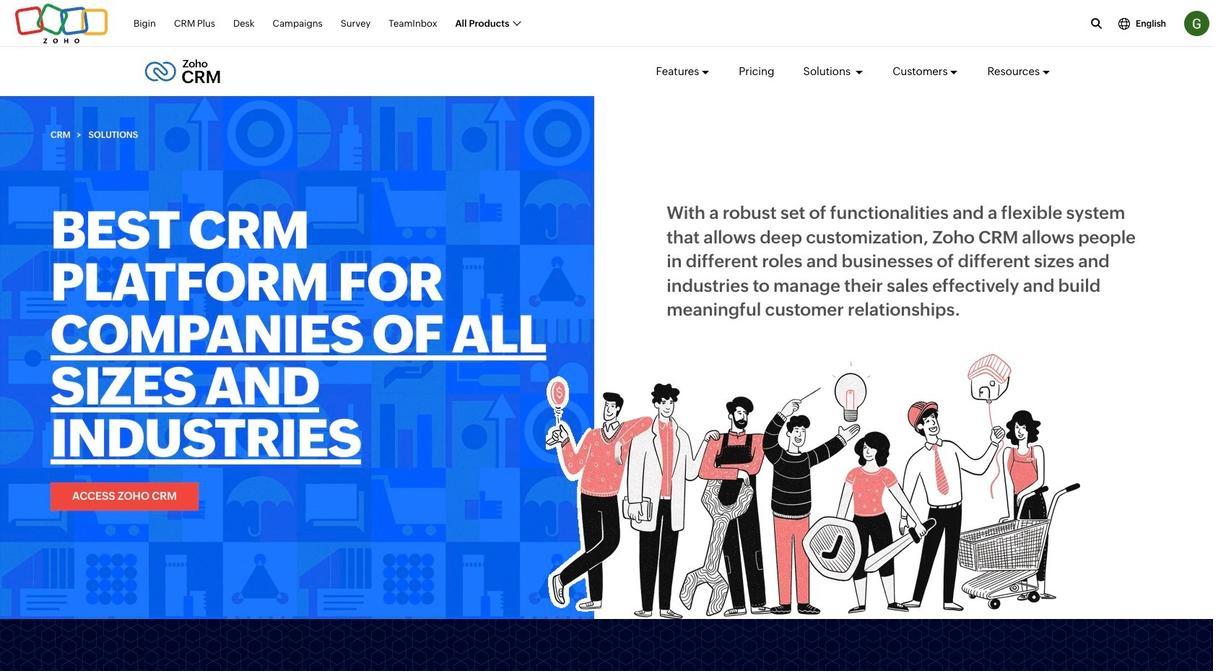 Task type: describe. For each thing, give the bounding box(es) containing it.
gary orlando image
[[1185, 11, 1210, 36]]

zoho crm logo image
[[144, 56, 221, 87]]

zoho crm vertical solutions image
[[546, 354, 1081, 619]]



Task type: vqa. For each thing, say whether or not it's contained in the screenshot.
The Gary Orlando icon
yes



